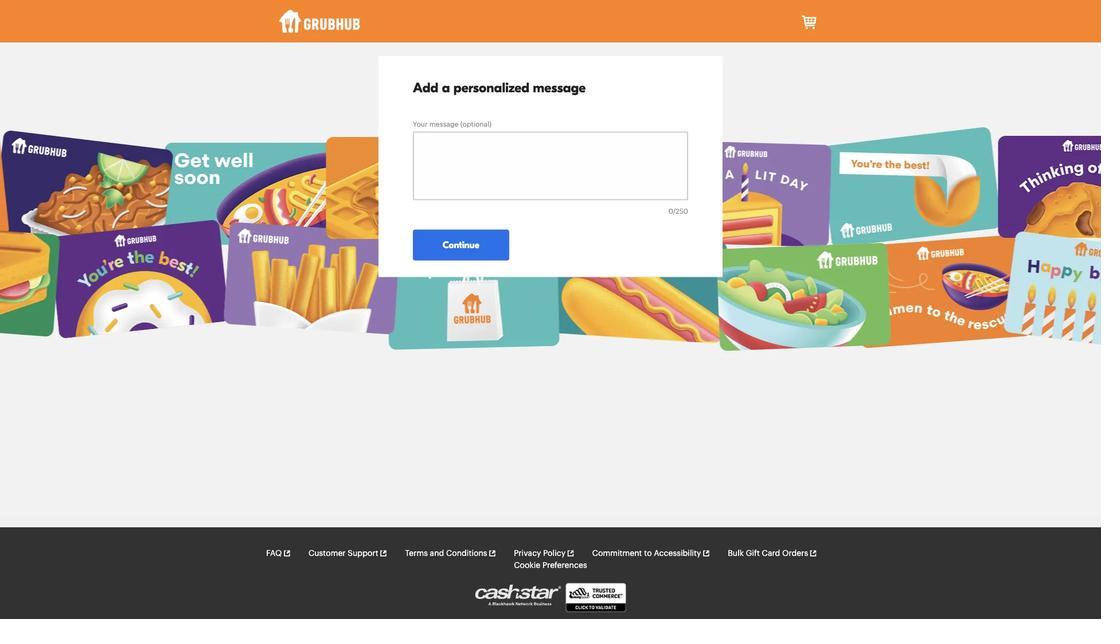 Task type: describe. For each thing, give the bounding box(es) containing it.
preferences
[[543, 562, 587, 570]]

commitment to accessibility
[[592, 550, 701, 558]]

customer support
[[309, 550, 378, 558]]

bulk
[[728, 550, 744, 558]]

policy
[[543, 550, 566, 558]]

(optional)
[[461, 121, 492, 128]]

privacy policy link
[[514, 548, 575, 560]]

1 vertical spatial message
[[430, 121, 459, 128]]

add
[[413, 80, 439, 96]]

to
[[644, 550, 652, 558]]

go to cart page image
[[801, 13, 819, 32]]

cashstar, a blackhawk network business image
[[475, 585, 561, 606]]

Your message (optional) text field
[[413, 132, 688, 200]]

orders
[[782, 550, 808, 558]]

and
[[430, 550, 444, 558]]

bulk gift card orders
[[728, 550, 808, 558]]

privacy
[[514, 550, 541, 558]]

faq link
[[266, 548, 291, 560]]

privacy policy
[[514, 550, 566, 558]]

your
[[413, 121, 428, 128]]

the current character count is 0 out of 250 max element
[[669, 206, 688, 217]]

cookie preferences
[[514, 562, 587, 570]]

a
[[442, 80, 450, 96]]

conditions
[[446, 550, 487, 558]]



Task type: locate. For each thing, give the bounding box(es) containing it.
continue
[[443, 240, 479, 250]]

cashstar, a blackhawk network business link
[[475, 585, 566, 613]]

commitment to accessibility link
[[592, 548, 710, 560]]

gift
[[746, 550, 760, 558]]

card
[[762, 550, 780, 558]]

0 vertical spatial message
[[533, 80, 586, 96]]

support
[[348, 550, 378, 558]]

0 horizontal spatial message
[[430, 121, 459, 128]]

faq
[[266, 550, 282, 558]]

terms and conditions
[[405, 550, 487, 558]]

1 horizontal spatial message
[[533, 80, 586, 96]]

customer support link
[[309, 548, 388, 560]]

grubhub image
[[279, 10, 361, 33]]

add a personalized message
[[413, 80, 586, 96]]

customer
[[309, 550, 346, 558]]

message
[[533, 80, 586, 96], [430, 121, 459, 128]]

cookie preferences link
[[514, 560, 587, 572]]

0/250
[[669, 208, 688, 215]]

terms
[[405, 550, 428, 558]]

personalized
[[454, 80, 530, 96]]

commitment
[[592, 550, 642, 558]]

continue button
[[413, 230, 509, 261]]

cookie
[[514, 562, 540, 570]]

this site is protected by trustwave's trusted commerce program image
[[566, 583, 626, 613]]

terms and conditions link
[[405, 548, 496, 560]]

accessibility
[[654, 550, 701, 558]]

your message (optional)
[[413, 121, 492, 128]]

bulk gift card orders link
[[728, 548, 817, 560]]



Task type: vqa. For each thing, say whether or not it's contained in the screenshot.
the Upload your own photo Button
no



